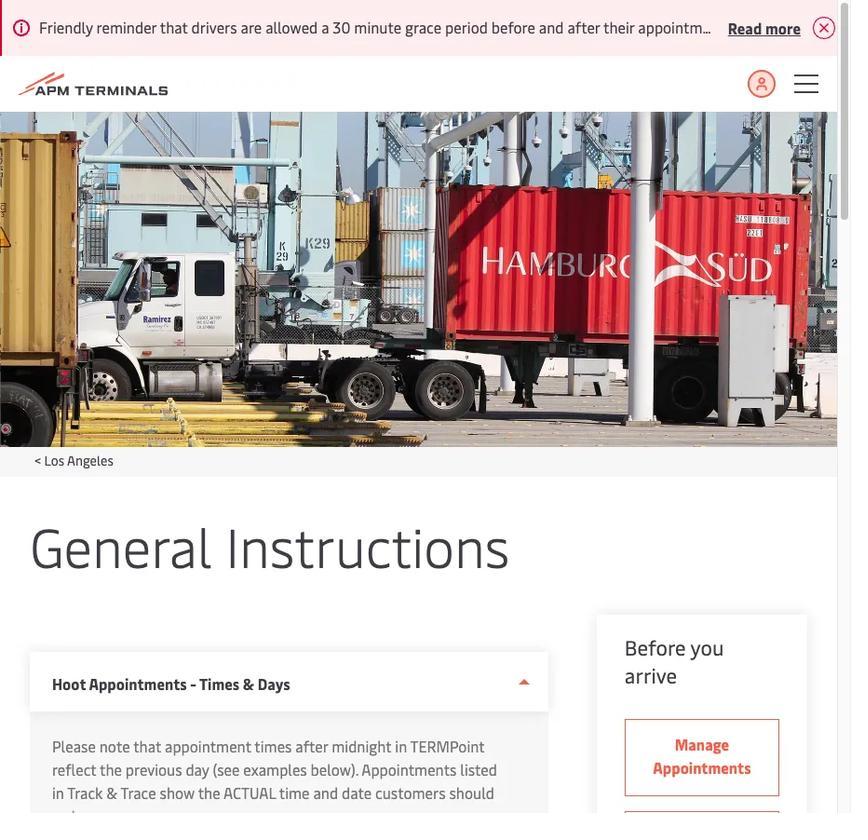 Task type: vqa. For each thing, say whether or not it's contained in the screenshot.
's.a.'
no



Task type: locate. For each thing, give the bounding box(es) containing it.
the down note
[[100, 759, 122, 780]]

0 vertical spatial in
[[395, 736, 407, 757]]

driver information image
[[0, 112, 838, 447]]

0 horizontal spatial in
[[52, 783, 64, 803]]

instructions
[[226, 509, 510, 582]]

arrive.
[[52, 806, 93, 814]]

please note that appointment times after midnight in termpoint reflect the previous day (see examples below). appointments listed in track & trace show the actual time and date customers should arrive.
[[52, 736, 498, 814]]

appointments
[[89, 674, 187, 694], [654, 758, 752, 778], [362, 759, 457, 780]]

close alert image
[[813, 17, 835, 39]]

general
[[30, 509, 212, 582]]

previous
[[126, 759, 182, 780]]

time
[[279, 783, 310, 803]]

below).
[[311, 759, 359, 780]]

should
[[450, 783, 495, 803]]

read
[[728, 17, 763, 38]]

track
[[67, 783, 103, 803]]

listed
[[461, 759, 498, 780]]

please
[[52, 736, 96, 757]]

1 horizontal spatial &
[[243, 674, 255, 694]]

1 vertical spatial in
[[52, 783, 64, 803]]

the
[[100, 759, 122, 780], [198, 783, 221, 803]]

day
[[186, 759, 209, 780]]

0 horizontal spatial the
[[100, 759, 122, 780]]

los
[[44, 452, 64, 470]]

days
[[258, 674, 290, 694]]

<
[[34, 452, 41, 470]]

times
[[199, 674, 240, 694]]

0 horizontal spatial &
[[106, 783, 117, 803]]

and
[[313, 783, 338, 803]]

1 horizontal spatial the
[[198, 783, 221, 803]]

appointments for manage
[[654, 758, 752, 778]]

1 vertical spatial &
[[106, 783, 117, 803]]

2 horizontal spatial appointments
[[654, 758, 752, 778]]

manage appointments link
[[625, 719, 780, 797]]

los angeles link
[[44, 452, 114, 470]]

& inside please note that appointment times after midnight in termpoint reflect the previous day (see examples below). appointments listed in track & trace show the actual time and date customers should arrive.
[[106, 783, 117, 803]]

appointments up customers
[[362, 759, 457, 780]]

angeles
[[67, 452, 114, 470]]

the down 'day'
[[198, 783, 221, 803]]

in up arrive.
[[52, 783, 64, 803]]

1 horizontal spatial appointments
[[362, 759, 457, 780]]

0 vertical spatial the
[[100, 759, 122, 780]]

appointments inside dropdown button
[[89, 674, 187, 694]]

actual
[[224, 783, 276, 803]]

more
[[766, 17, 801, 38]]

& left days
[[243, 674, 255, 694]]

< los angeles
[[34, 452, 114, 470]]

appointments for hoot
[[89, 674, 187, 694]]

appointments left -
[[89, 674, 187, 694]]

appointments down manage
[[654, 758, 752, 778]]

in
[[395, 736, 407, 757], [52, 783, 64, 803]]

0 vertical spatial &
[[243, 674, 255, 694]]

reflect
[[52, 759, 96, 780]]

-
[[190, 674, 196, 694]]

examples
[[244, 759, 307, 780]]

show
[[160, 783, 195, 803]]

0 horizontal spatial appointments
[[89, 674, 187, 694]]

1 vertical spatial the
[[198, 783, 221, 803]]

& left trace
[[106, 783, 117, 803]]

manage appointments
[[654, 734, 752, 778]]

&
[[243, 674, 255, 694], [106, 783, 117, 803]]

after
[[296, 736, 328, 757]]

in right midnight
[[395, 736, 407, 757]]

1 horizontal spatial in
[[395, 736, 407, 757]]



Task type: describe. For each thing, give the bounding box(es) containing it.
manage
[[675, 734, 730, 755]]

hoot appointments - times & days button
[[30, 652, 549, 712]]

before you arrive
[[625, 634, 724, 690]]

trace
[[121, 783, 156, 803]]

arrive
[[625, 662, 678, 690]]

customers
[[376, 783, 446, 803]]

read more
[[728, 17, 801, 38]]

date
[[342, 783, 372, 803]]

midnight
[[332, 736, 392, 757]]

(see
[[213, 759, 240, 780]]

appointments inside please note that appointment times after midnight in termpoint reflect the previous day (see examples below). appointments listed in track & trace show the actual time and date customers should arrive.
[[362, 759, 457, 780]]

before
[[625, 634, 686, 662]]

hoot appointments - times & days
[[52, 674, 290, 694]]

you
[[691, 634, 724, 662]]

appointment
[[165, 736, 251, 757]]

read more button
[[728, 16, 801, 39]]

general instructions
[[30, 509, 510, 582]]

& inside dropdown button
[[243, 674, 255, 694]]

termpoint
[[411, 736, 485, 757]]

that
[[133, 736, 161, 757]]

hoot
[[52, 674, 86, 694]]

times
[[255, 736, 292, 757]]

note
[[99, 736, 130, 757]]



